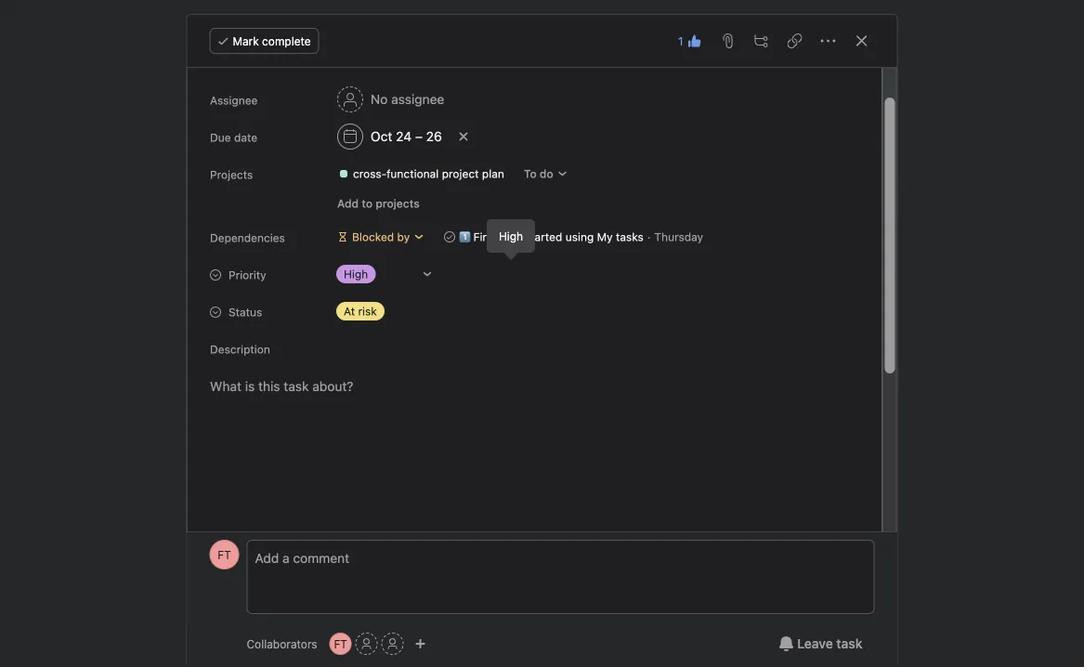 Task type: vqa. For each thing, say whether or not it's contained in the screenshot.
Previous update
no



Task type: locate. For each thing, give the bounding box(es) containing it.
1 vertical spatial high
[[344, 268, 368, 281]]

thursday
[[654, 231, 703, 244]]

1 horizontal spatial ft button
[[330, 633, 352, 655]]

do
[[540, 167, 553, 180]]

ft
[[218, 548, 231, 562], [334, 638, 348, 651]]

1 vertical spatial ft
[[334, 638, 348, 651]]

1 horizontal spatial high
[[499, 230, 524, 243]]

tasks
[[616, 231, 644, 244]]

cross-
[[353, 167, 386, 180]]

by
[[397, 231, 410, 244]]

clear due date image
[[458, 131, 469, 142]]

high left started
[[499, 230, 524, 243]]

using
[[565, 231, 594, 244]]

24
[[396, 129, 412, 144]]

risk
[[358, 305, 377, 318]]

leave task button
[[767, 628, 875, 661]]

high up at risk at left top
[[344, 268, 368, 281]]

high
[[499, 230, 524, 243], [344, 268, 368, 281]]

main content containing no assignee
[[189, 21, 896, 667]]

oct
[[370, 129, 392, 144]]

main content inside share timeline with teammates dialog
[[189, 21, 896, 667]]

assignee
[[391, 92, 444, 107]]

functional
[[386, 167, 439, 180]]

collaborators
[[247, 638, 318, 651]]

high tooltip
[[488, 220, 535, 258]]

ft button
[[210, 540, 239, 570], [330, 633, 352, 655]]

description
[[210, 343, 270, 356]]

to do
[[524, 167, 553, 180]]

0 horizontal spatial high
[[344, 268, 368, 281]]

projects
[[375, 197, 419, 210]]

0 vertical spatial ft button
[[210, 540, 239, 570]]

1️⃣
[[459, 231, 470, 244]]

0 horizontal spatial ft
[[218, 548, 231, 562]]

0 horizontal spatial ft button
[[210, 540, 239, 570]]

main content
[[189, 21, 896, 667]]

1️⃣ first: get started using my tasks
[[459, 231, 644, 244]]

at risk button
[[329, 298, 440, 324]]

high button
[[329, 261, 440, 287]]

to do button
[[515, 161, 577, 187]]

0 vertical spatial high
[[499, 230, 524, 243]]

first:
[[473, 231, 500, 244]]

0 vertical spatial ft
[[218, 548, 231, 562]]

no assignee
[[370, 92, 444, 107]]

no
[[370, 92, 388, 107]]

status
[[228, 306, 262, 319]]

attachments: add a file to this task, share timeline with teammates image
[[721, 33, 736, 48]]

copy task link image
[[788, 33, 803, 48]]

plan
[[482, 167, 504, 180]]

add or remove collaborators image
[[415, 639, 426, 650]]

high inside "popup button"
[[344, 268, 368, 281]]

add to projects
[[337, 197, 419, 210]]



Task type: describe. For each thing, give the bounding box(es) containing it.
leave task
[[798, 636, 863, 652]]

collapse task pane image
[[855, 33, 870, 48]]

oct 24 – 26
[[370, 129, 442, 144]]

priority
[[228, 269, 266, 282]]

started
[[525, 231, 562, 244]]

complete
[[262, 34, 311, 47]]

1 button
[[673, 28, 708, 54]]

at risk
[[344, 305, 377, 318]]

assignee
[[210, 94, 257, 107]]

get
[[503, 231, 522, 244]]

high inside tooltip
[[499, 230, 524, 243]]

1 horizontal spatial ft
[[334, 638, 348, 651]]

cross-functional project plan
[[353, 167, 504, 180]]

date
[[234, 131, 257, 144]]

26
[[426, 129, 442, 144]]

due date
[[210, 131, 257, 144]]

blocked by button
[[329, 224, 433, 250]]

dependencies
[[210, 231, 285, 244]]

task
[[837, 636, 863, 652]]

projects
[[210, 168, 253, 181]]

more actions for this task image
[[821, 33, 836, 48]]

to
[[361, 197, 372, 210]]

add to projects button
[[329, 191, 428, 217]]

1 vertical spatial ft button
[[330, 633, 352, 655]]

–
[[415, 129, 422, 144]]

cross-functional project plan link
[[330, 165, 512, 183]]

share timeline with teammates dialog
[[187, 15, 898, 667]]

due
[[210, 131, 231, 144]]

no assignee button
[[329, 83, 453, 116]]

add
[[337, 197, 358, 210]]

mark
[[233, 34, 259, 47]]

blocked
[[352, 231, 394, 244]]

leave
[[798, 636, 834, 652]]

project
[[442, 167, 479, 180]]

1
[[679, 34, 684, 47]]

mark complete
[[233, 34, 311, 47]]

to
[[524, 167, 537, 180]]

at
[[344, 305, 355, 318]]

add subtask image
[[754, 33, 769, 48]]

my
[[597, 231, 613, 244]]

blocked by
[[352, 231, 410, 244]]

mark complete button
[[210, 28, 319, 54]]



